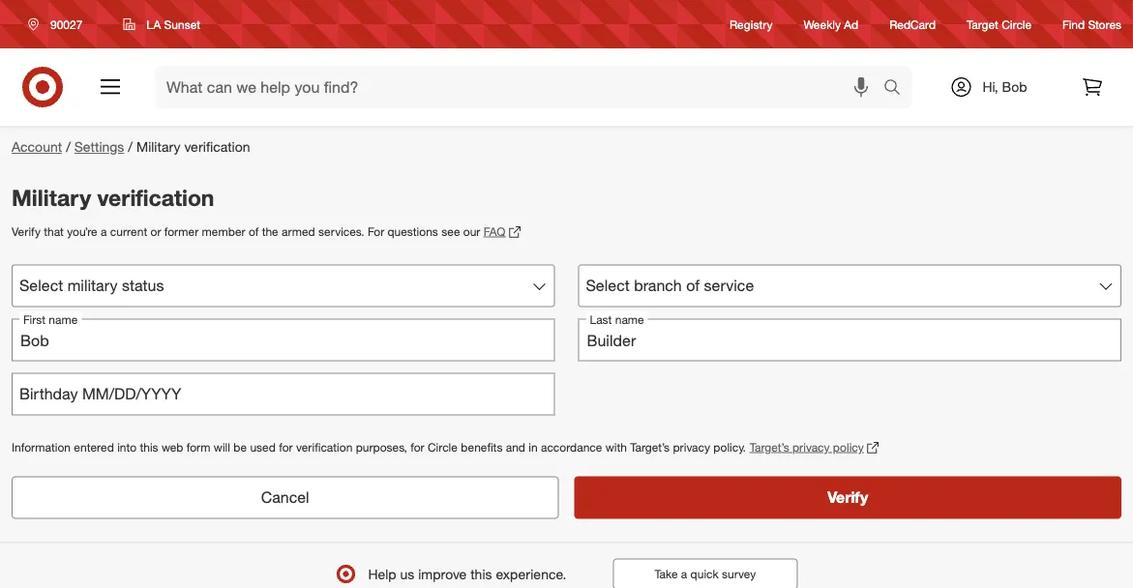 Task type: vqa. For each thing, say whether or not it's contained in the screenshot.
50
no



Task type: locate. For each thing, give the bounding box(es) containing it.
hi, bob
[[983, 78, 1028, 95]]

military
[[137, 138, 181, 155], [12, 184, 91, 211]]

circle
[[1002, 17, 1032, 31], [428, 440, 458, 455]]

military right settings
[[137, 138, 181, 155]]

1 horizontal spatial a
[[682, 567, 688, 582]]

a right you're on the top of page
[[101, 224, 107, 239]]

90027
[[50, 17, 83, 31]]

weekly ad link
[[804, 16, 859, 33]]

0 horizontal spatial target's
[[631, 440, 670, 455]]

privacy left the policy
[[793, 440, 830, 455]]

help
[[369, 566, 397, 583]]

target's right the policy.
[[750, 440, 790, 455]]

policy
[[834, 440, 865, 455]]

this right improve
[[471, 566, 492, 583]]

1 horizontal spatial circle
[[1002, 17, 1032, 31]]

with
[[606, 440, 627, 455]]

account / settings / military verification
[[12, 138, 250, 155]]

take a quick survey button
[[613, 559, 798, 589]]

military up that
[[12, 184, 91, 211]]

a inside button
[[682, 567, 688, 582]]

1 vertical spatial this
[[471, 566, 492, 583]]

faq link
[[484, 224, 521, 239]]

search
[[875, 79, 922, 98]]

privacy
[[673, 440, 711, 455], [793, 440, 830, 455]]

take a quick survey
[[655, 567, 757, 582]]

information entered into this web form will be used for verification purposes, for circle benefits and in accordance with target's privacy policy. target's privacy policy
[[12, 440, 865, 455]]

target's
[[631, 440, 670, 455], [750, 440, 790, 455]]

information
[[12, 440, 71, 455]]

1 horizontal spatial for
[[411, 440, 425, 455]]

for right purposes,
[[411, 440, 425, 455]]

verification left purposes,
[[296, 440, 353, 455]]

verification up or at the left top
[[97, 184, 214, 211]]

faq
[[484, 224, 506, 239]]

1 horizontal spatial target's
[[750, 440, 790, 455]]

that
[[44, 224, 64, 239]]

verify
[[12, 224, 41, 239], [828, 489, 869, 507]]

1 vertical spatial verify
[[828, 489, 869, 507]]

0 horizontal spatial this
[[140, 440, 158, 455]]

0 horizontal spatial a
[[101, 224, 107, 239]]

/ right settings
[[128, 138, 133, 155]]

account link
[[12, 138, 62, 155]]

weekly
[[804, 17, 842, 31]]

0 horizontal spatial for
[[279, 440, 293, 455]]

1 vertical spatial circle
[[428, 440, 458, 455]]

purposes,
[[356, 440, 408, 455]]

member
[[202, 224, 246, 239]]

us
[[400, 566, 415, 583]]

verify down the policy
[[828, 489, 869, 507]]

None text field
[[12, 319, 555, 362]]

target circle
[[967, 17, 1032, 31]]

0 horizontal spatial verify
[[12, 224, 41, 239]]

verify inside verify button
[[828, 489, 869, 507]]

circle right target
[[1002, 17, 1032, 31]]

search button
[[875, 66, 922, 112]]

this right into
[[140, 440, 158, 455]]

1 horizontal spatial military
[[137, 138, 181, 155]]

None telephone field
[[12, 373, 555, 416]]

verify left that
[[12, 224, 41, 239]]

a
[[101, 224, 107, 239], [682, 567, 688, 582]]

armed
[[282, 224, 315, 239]]

and
[[506, 440, 526, 455]]

registry
[[730, 17, 773, 31]]

of
[[249, 224, 259, 239]]

a right take on the bottom of page
[[682, 567, 688, 582]]

services.
[[319, 224, 365, 239]]

What can we help you find? suggestions appear below search field
[[155, 66, 889, 108]]

1 vertical spatial a
[[682, 567, 688, 582]]

0 horizontal spatial military
[[12, 184, 91, 211]]

/
[[66, 138, 70, 155], [128, 138, 133, 155]]

verification up member
[[184, 138, 250, 155]]

redcard link
[[890, 16, 936, 33]]

1 horizontal spatial this
[[471, 566, 492, 583]]

registry link
[[730, 16, 773, 33]]

or
[[151, 224, 161, 239]]

2 for from the left
[[411, 440, 425, 455]]

None text field
[[579, 319, 1122, 362]]

for right used
[[279, 440, 293, 455]]

1 horizontal spatial verify
[[828, 489, 869, 507]]

0 vertical spatial verify
[[12, 224, 41, 239]]

used
[[250, 440, 276, 455]]

find stores link
[[1063, 16, 1122, 33]]

0 horizontal spatial privacy
[[673, 440, 711, 455]]

/ left settings "link"
[[66, 138, 70, 155]]

target's right the with
[[631, 440, 670, 455]]

2 target's from the left
[[750, 440, 790, 455]]

former
[[164, 224, 199, 239]]

target
[[967, 17, 999, 31]]

privacy left the policy.
[[673, 440, 711, 455]]

policy.
[[714, 440, 746, 455]]

1 vertical spatial military
[[12, 184, 91, 211]]

in
[[529, 440, 538, 455]]

cancel button
[[12, 477, 559, 519]]

verification
[[184, 138, 250, 155], [97, 184, 214, 211], [296, 440, 353, 455]]

circle left benefits
[[428, 440, 458, 455]]

for
[[279, 440, 293, 455], [411, 440, 425, 455]]

verify for verify
[[828, 489, 869, 507]]

the
[[262, 224, 279, 239]]

questions
[[388, 224, 439, 239]]

this
[[140, 440, 158, 455], [471, 566, 492, 583]]

1 horizontal spatial privacy
[[793, 440, 830, 455]]

bob
[[1003, 78, 1028, 95]]

0 vertical spatial circle
[[1002, 17, 1032, 31]]

experience.
[[496, 566, 567, 583]]

military verification
[[12, 184, 214, 211]]

0 horizontal spatial /
[[66, 138, 70, 155]]

current
[[110, 224, 147, 239]]

0 horizontal spatial circle
[[428, 440, 458, 455]]

accordance
[[541, 440, 603, 455]]

2 privacy from the left
[[793, 440, 830, 455]]

0 vertical spatial this
[[140, 440, 158, 455]]

1 horizontal spatial /
[[128, 138, 133, 155]]



Task type: describe. For each thing, give the bounding box(es) containing it.
ad
[[845, 17, 859, 31]]

quick
[[691, 567, 719, 582]]

la
[[147, 17, 161, 31]]

target circle link
[[967, 16, 1032, 33]]

this for web
[[140, 440, 158, 455]]

1 target's from the left
[[631, 440, 670, 455]]

help us improve this experience.
[[369, 566, 567, 583]]

account
[[12, 138, 62, 155]]

this for experience.
[[471, 566, 492, 583]]

settings link
[[74, 138, 124, 155]]

0 vertical spatial verification
[[184, 138, 250, 155]]

0 vertical spatial military
[[137, 138, 181, 155]]

verify for verify that you're a current or former member of the armed services. for questions see our faq
[[12, 224, 41, 239]]

improve
[[419, 566, 467, 583]]

1 vertical spatial verification
[[97, 184, 214, 211]]

redcard
[[890, 17, 936, 31]]

hi,
[[983, 78, 999, 95]]

la sunset button
[[111, 7, 213, 42]]

for
[[368, 224, 385, 239]]

into
[[117, 440, 137, 455]]

2 vertical spatial verification
[[296, 440, 353, 455]]

sunset
[[164, 17, 200, 31]]

0 vertical spatial a
[[101, 224, 107, 239]]

entered
[[74, 440, 114, 455]]

1 privacy from the left
[[673, 440, 711, 455]]

benefits
[[461, 440, 503, 455]]

2 / from the left
[[128, 138, 133, 155]]

weekly ad
[[804, 17, 859, 31]]

be
[[234, 440, 247, 455]]

1 for from the left
[[279, 440, 293, 455]]

settings
[[74, 138, 124, 155]]

target's privacy policy link
[[750, 440, 880, 455]]

1 / from the left
[[66, 138, 70, 155]]

verify that you're a current or former member of the armed services. for questions see our faq
[[12, 224, 506, 239]]

form
[[187, 440, 211, 455]]

web
[[162, 440, 183, 455]]

see
[[442, 224, 460, 239]]

take
[[655, 567, 678, 582]]

our
[[464, 224, 481, 239]]

find
[[1063, 17, 1086, 31]]

will
[[214, 440, 230, 455]]

find stores
[[1063, 17, 1122, 31]]

verify button
[[575, 477, 1122, 519]]

survey
[[722, 567, 757, 582]]

you're
[[67, 224, 98, 239]]

cancel
[[261, 489, 310, 507]]

stores
[[1089, 17, 1122, 31]]

90027 button
[[15, 7, 103, 42]]

la sunset
[[147, 17, 200, 31]]



